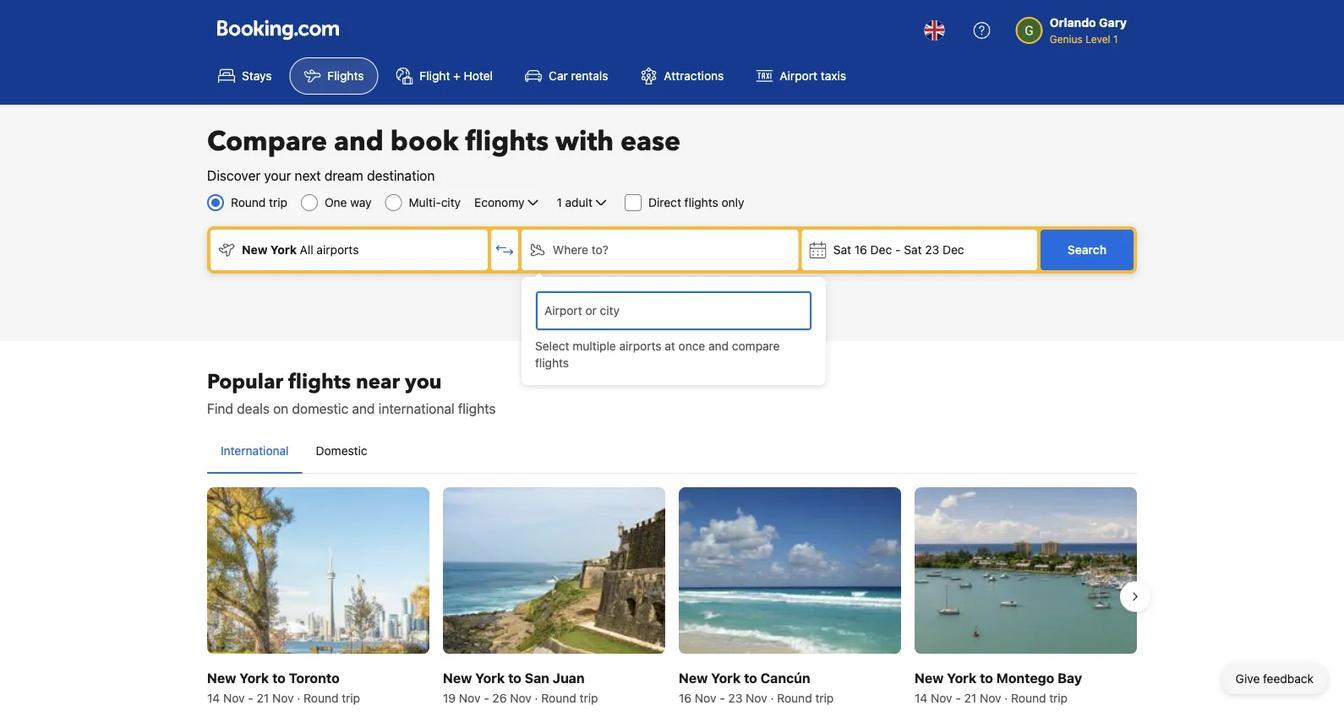 Task type: describe. For each thing, give the bounding box(es) containing it.
compare and book flights with ease discover your next dream destination
[[207, 123, 681, 184]]

3 nov from the left
[[459, 691, 481, 705]]

1 nov from the left
[[223, 691, 245, 705]]

you
[[405, 368, 442, 396]]

montego
[[997, 670, 1055, 686]]

one way
[[325, 196, 372, 210]]

popular
[[207, 368, 283, 396]]

at
[[665, 339, 675, 353]]

2 sat from the left
[[904, 243, 922, 257]]

international
[[221, 444, 289, 458]]

new york to cancún 16 nov - 23 nov · round trip
[[679, 670, 834, 705]]

to for san
[[508, 670, 522, 686]]

1 sat from the left
[[833, 243, 851, 257]]

sat 16 dec - sat 23 dec
[[833, 243, 964, 257]]

domestic
[[316, 444, 367, 458]]

multi-
[[409, 196, 441, 210]]

only
[[722, 196, 744, 210]]

to for toronto
[[272, 670, 286, 686]]

new york to toronto image
[[207, 488, 429, 655]]

search
[[1068, 243, 1107, 257]]

one
[[325, 196, 347, 210]]

cancún
[[761, 670, 810, 686]]

search button
[[1041, 230, 1134, 271]]

direct
[[648, 196, 681, 210]]

19
[[443, 691, 456, 705]]

car rentals
[[549, 69, 608, 83]]

trip inside new york to cancún 16 nov - 23 nov · round trip
[[815, 691, 834, 705]]

new york to san juan image
[[443, 488, 665, 655]]

region containing new york to toronto
[[194, 481, 1151, 712]]

1 dec from the left
[[871, 243, 892, 257]]

new for new york to san juan
[[443, 670, 472, 686]]

1 adult button
[[555, 193, 611, 213]]

near
[[356, 368, 400, 396]]

- inside new york to toronto 14 nov - 21 nov · round trip
[[248, 691, 253, 705]]

flight
[[420, 69, 450, 83]]

4 nov from the left
[[510, 691, 532, 705]]

airport taxis
[[780, 69, 846, 83]]

and inside 'select multiple airports at once and compare flights'
[[709, 339, 729, 353]]

new york all airports
[[242, 243, 359, 257]]

international button
[[207, 429, 302, 473]]

new for new york to toronto
[[207, 670, 236, 686]]

give feedback button
[[1222, 665, 1327, 695]]

· inside new york to san juan 19 nov - 26 nov · round trip
[[535, 691, 538, 705]]

your
[[264, 168, 291, 184]]

new for new york to montego bay
[[915, 670, 944, 686]]

adult
[[565, 196, 593, 210]]

domestic
[[292, 401, 349, 417]]

international
[[379, 401, 455, 417]]

dream
[[325, 168, 363, 184]]

on
[[273, 401, 288, 417]]

way
[[350, 196, 372, 210]]

1 inside popup button
[[557, 196, 562, 210]]

stays
[[242, 69, 272, 83]]

16 inside dropdown button
[[855, 243, 867, 257]]

round inside new york to san juan 19 nov - 26 nov · round trip
[[541, 691, 576, 705]]

round inside new york to cancún 16 nov - 23 nov · round trip
[[777, 691, 812, 705]]

where to? button
[[522, 230, 799, 271]]

14 inside new york to toronto 14 nov - 21 nov · round trip
[[207, 691, 220, 705]]

york for cancún
[[711, 670, 741, 686]]

16 inside new york to cancún 16 nov - 23 nov · round trip
[[679, 691, 692, 705]]

book
[[390, 123, 459, 160]]

hotel
[[464, 69, 493, 83]]

give feedback
[[1236, 673, 1314, 687]]

23 inside new york to cancún 16 nov - 23 nov · round trip
[[728, 691, 743, 705]]

sat 16 dec - sat 23 dec button
[[802, 230, 1037, 271]]

york for toronto
[[239, 670, 269, 686]]

8 nov from the left
[[980, 691, 1001, 705]]

rentals
[[571, 69, 608, 83]]

orlando
[[1050, 16, 1096, 30]]

economy
[[474, 196, 525, 210]]

toronto
[[289, 670, 340, 686]]

with
[[555, 123, 614, 160]]

york for san
[[475, 670, 505, 686]]

0 vertical spatial airports
[[317, 243, 359, 257]]

airports inside 'select multiple airports at once and compare flights'
[[619, 339, 662, 353]]

21 inside new york to montego bay 14 nov - 21 nov · round trip
[[964, 691, 977, 705]]

york for airports
[[270, 243, 297, 257]]

flight + hotel link
[[382, 57, 507, 95]]

city
[[441, 196, 461, 210]]

destination
[[367, 168, 435, 184]]

ease
[[621, 123, 681, 160]]

multiple
[[573, 339, 616, 353]]

new york to cancún image
[[679, 488, 901, 655]]

car rentals link
[[511, 57, 623, 95]]

and inside popular flights near you find deals on domestic and international flights
[[352, 401, 375, 417]]

gary
[[1099, 16, 1127, 30]]

domestic button
[[302, 429, 381, 473]]

· inside new york to toronto 14 nov - 21 nov · round trip
[[297, 691, 300, 705]]

to for cancún
[[744, 670, 757, 686]]



Task type: vqa. For each thing, say whether or not it's contained in the screenshot.
1 adult
yes



Task type: locate. For each thing, give the bounding box(es) containing it.
flights inside the compare and book flights with ease discover your next dream destination
[[465, 123, 549, 160]]

all
[[300, 243, 313, 257]]

round down the discover
[[231, 196, 266, 210]]

5 nov from the left
[[695, 691, 716, 705]]

trip
[[269, 196, 287, 210], [342, 691, 360, 705], [580, 691, 598, 705], [815, 691, 834, 705], [1049, 691, 1068, 705]]

16
[[855, 243, 867, 257], [679, 691, 692, 705]]

tab list containing international
[[207, 429, 1137, 475]]

round trip
[[231, 196, 287, 210]]

york left toronto
[[239, 670, 269, 686]]

flights
[[465, 123, 549, 160], [685, 196, 718, 210], [535, 356, 569, 370], [288, 368, 351, 396], [458, 401, 496, 417]]

2 to from the left
[[508, 670, 522, 686]]

level
[[1086, 33, 1111, 45]]

where
[[553, 243, 588, 257]]

flights
[[328, 69, 364, 83]]

1 inside orlando gary genius level 1
[[1113, 33, 1118, 45]]

flights inside 'select multiple airports at once and compare flights'
[[535, 356, 569, 370]]

attractions link
[[626, 57, 738, 95]]

juan
[[553, 670, 585, 686]]

6 nov from the left
[[746, 691, 767, 705]]

and up dream
[[334, 123, 384, 160]]

york inside new york to toronto 14 nov - 21 nov · round trip
[[239, 670, 269, 686]]

once
[[679, 339, 705, 353]]

trip inside new york to san juan 19 nov - 26 nov · round trip
[[580, 691, 598, 705]]

4 to from the left
[[980, 670, 993, 686]]

· down cancún
[[771, 691, 774, 705]]

2 14 from the left
[[915, 691, 928, 705]]

to inside new york to cancún 16 nov - 23 nov · round trip
[[744, 670, 757, 686]]

new york to montego bay 14 nov - 21 nov · round trip
[[915, 670, 1082, 705]]

to inside new york to montego bay 14 nov - 21 nov · round trip
[[980, 670, 993, 686]]

1 vertical spatial airports
[[619, 339, 662, 353]]

1 vertical spatial 16
[[679, 691, 692, 705]]

york left cancún
[[711, 670, 741, 686]]

1 horizontal spatial 16
[[855, 243, 867, 257]]

1 horizontal spatial airports
[[619, 339, 662, 353]]

find
[[207, 401, 233, 417]]

4 · from the left
[[1005, 691, 1008, 705]]

1 14 from the left
[[207, 691, 220, 705]]

1 horizontal spatial 21
[[964, 691, 977, 705]]

direct flights only
[[648, 196, 744, 210]]

and down near
[[352, 401, 375, 417]]

flights up the economy on the top left
[[465, 123, 549, 160]]

york left 'montego'
[[947, 670, 977, 686]]

new york to toronto 14 nov - 21 nov · round trip
[[207, 670, 360, 705]]

stays link
[[204, 57, 286, 95]]

0 vertical spatial and
[[334, 123, 384, 160]]

new
[[242, 243, 268, 257], [207, 670, 236, 686], [443, 670, 472, 686], [679, 670, 708, 686], [915, 670, 944, 686]]

0 horizontal spatial 23
[[728, 691, 743, 705]]

flights left only
[[685, 196, 718, 210]]

taxis
[[821, 69, 846, 83]]

0 vertical spatial 16
[[855, 243, 867, 257]]

trip inside new york to montego bay 14 nov - 21 nov · round trip
[[1049, 691, 1068, 705]]

1
[[1113, 33, 1118, 45], [557, 196, 562, 210]]

0 vertical spatial 23
[[925, 243, 940, 257]]

compare
[[732, 339, 780, 353]]

7 nov from the left
[[931, 691, 952, 705]]

to for montego
[[980, 670, 993, 686]]

round down 'montego'
[[1011, 691, 1046, 705]]

0 horizontal spatial 21
[[257, 691, 269, 705]]

14
[[207, 691, 220, 705], [915, 691, 928, 705]]

and
[[334, 123, 384, 160], [709, 339, 729, 353], [352, 401, 375, 417]]

+
[[453, 69, 461, 83]]

orlando gary genius level 1
[[1050, 16, 1127, 45]]

sat
[[833, 243, 851, 257], [904, 243, 922, 257]]

1 · from the left
[[297, 691, 300, 705]]

new inside new york to montego bay 14 nov - 21 nov · round trip
[[915, 670, 944, 686]]

21
[[257, 691, 269, 705], [964, 691, 977, 705]]

to left cancún
[[744, 670, 757, 686]]

and right once
[[709, 339, 729, 353]]

airports left at
[[619, 339, 662, 353]]

airport taxis link
[[742, 57, 861, 95]]

popular flights near you find deals on domestic and international flights
[[207, 368, 496, 417]]

0 horizontal spatial 16
[[679, 691, 692, 705]]

26
[[492, 691, 507, 705]]

0 vertical spatial 1
[[1113, 33, 1118, 45]]

york inside new york to montego bay 14 nov - 21 nov · round trip
[[947, 670, 977, 686]]

0 horizontal spatial airports
[[317, 243, 359, 257]]

2 dec from the left
[[943, 243, 964, 257]]

1 down 'gary' at the right top of the page
[[1113, 33, 1118, 45]]

· inside new york to montego bay 14 nov - 21 nov · round trip
[[1005, 691, 1008, 705]]

1 horizontal spatial sat
[[904, 243, 922, 257]]

multi-city
[[409, 196, 461, 210]]

1 horizontal spatial 14
[[915, 691, 928, 705]]

2 nov from the left
[[272, 691, 294, 705]]

· down san
[[535, 691, 538, 705]]

0 horizontal spatial 1
[[557, 196, 562, 210]]

york inside new york to cancún 16 nov - 23 nov · round trip
[[711, 670, 741, 686]]

york up 26
[[475, 670, 505, 686]]

genius
[[1050, 33, 1083, 45]]

21 inside new york to toronto 14 nov - 21 nov · round trip
[[257, 691, 269, 705]]

· down toronto
[[297, 691, 300, 705]]

1 horizontal spatial 1
[[1113, 33, 1118, 45]]

attractions
[[664, 69, 724, 83]]

-
[[895, 243, 901, 257], [248, 691, 253, 705], [484, 691, 489, 705], [720, 691, 725, 705], [956, 691, 961, 705]]

airports right all
[[317, 243, 359, 257]]

new inside new york to cancún 16 nov - 23 nov · round trip
[[679, 670, 708, 686]]

1 21 from the left
[[257, 691, 269, 705]]

1 left adult
[[557, 196, 562, 210]]

1 adult
[[557, 196, 593, 210]]

next
[[295, 168, 321, 184]]

new for new york to cancún
[[679, 670, 708, 686]]

york for montego
[[947, 670, 977, 686]]

airport
[[780, 69, 818, 83]]

new inside new york to san juan 19 nov - 26 nov · round trip
[[443, 670, 472, 686]]

new inside new york to toronto 14 nov - 21 nov · round trip
[[207, 670, 236, 686]]

flights link
[[290, 57, 378, 95]]

- inside dropdown button
[[895, 243, 901, 257]]

round inside new york to toronto 14 nov - 21 nov · round trip
[[304, 691, 339, 705]]

select multiple airports at once and compare flights
[[535, 339, 780, 370]]

flights right international
[[458, 401, 496, 417]]

- inside new york to montego bay 14 nov - 21 nov · round trip
[[956, 691, 961, 705]]

0 horizontal spatial 14
[[207, 691, 220, 705]]

bay
[[1058, 670, 1082, 686]]

to
[[272, 670, 286, 686], [508, 670, 522, 686], [744, 670, 757, 686], [980, 670, 993, 686]]

car
[[549, 69, 568, 83]]

Airport or city text field
[[543, 302, 805, 320]]

trip inside new york to toronto 14 nov - 21 nov · round trip
[[342, 691, 360, 705]]

feedback
[[1263, 673, 1314, 687]]

to left toronto
[[272, 670, 286, 686]]

· down 'montego'
[[1005, 691, 1008, 705]]

· inside new york to cancún 16 nov - 23 nov · round trip
[[771, 691, 774, 705]]

deals
[[237, 401, 270, 417]]

dec
[[871, 243, 892, 257], [943, 243, 964, 257]]

2 · from the left
[[535, 691, 538, 705]]

round down cancún
[[777, 691, 812, 705]]

1 horizontal spatial 23
[[925, 243, 940, 257]]

compare
[[207, 123, 327, 160]]

region
[[194, 481, 1151, 712]]

to left san
[[508, 670, 522, 686]]

airports
[[317, 243, 359, 257], [619, 339, 662, 353]]

·
[[297, 691, 300, 705], [535, 691, 538, 705], [771, 691, 774, 705], [1005, 691, 1008, 705]]

york left all
[[270, 243, 297, 257]]

york inside new york to san juan 19 nov - 26 nov · round trip
[[475, 670, 505, 686]]

2 21 from the left
[[964, 691, 977, 705]]

0 horizontal spatial dec
[[871, 243, 892, 257]]

discover
[[207, 168, 261, 184]]

select
[[535, 339, 570, 353]]

1 horizontal spatial dec
[[943, 243, 964, 257]]

1 vertical spatial 1
[[557, 196, 562, 210]]

- inside new york to san juan 19 nov - 26 nov · round trip
[[484, 691, 489, 705]]

new for new york
[[242, 243, 268, 257]]

0 horizontal spatial sat
[[833, 243, 851, 257]]

flights down select
[[535, 356, 569, 370]]

1 to from the left
[[272, 670, 286, 686]]

2 vertical spatial and
[[352, 401, 375, 417]]

to inside new york to toronto 14 nov - 21 nov · round trip
[[272, 670, 286, 686]]

give
[[1236, 673, 1260, 687]]

to left 'montego'
[[980, 670, 993, 686]]

new york to montego bay image
[[915, 488, 1137, 655]]

23 inside dropdown button
[[925, 243, 940, 257]]

tab list
[[207, 429, 1137, 475]]

where to?
[[553, 243, 609, 257]]

to?
[[592, 243, 609, 257]]

san
[[525, 670, 549, 686]]

3 · from the left
[[771, 691, 774, 705]]

round inside new york to montego bay 14 nov - 21 nov · round trip
[[1011, 691, 1046, 705]]

round down juan
[[541, 691, 576, 705]]

1 vertical spatial 23
[[728, 691, 743, 705]]

1 vertical spatial and
[[709, 339, 729, 353]]

and inside the compare and book flights with ease discover your next dream destination
[[334, 123, 384, 160]]

round down toronto
[[304, 691, 339, 705]]

flights up domestic
[[288, 368, 351, 396]]

nov
[[223, 691, 245, 705], [272, 691, 294, 705], [459, 691, 481, 705], [510, 691, 532, 705], [695, 691, 716, 705], [746, 691, 767, 705], [931, 691, 952, 705], [980, 691, 1001, 705]]

- inside new york to cancún 16 nov - 23 nov · round trip
[[720, 691, 725, 705]]

23
[[925, 243, 940, 257], [728, 691, 743, 705]]

14 inside new york to montego bay 14 nov - 21 nov · round trip
[[915, 691, 928, 705]]

3 to from the left
[[744, 670, 757, 686]]

to inside new york to san juan 19 nov - 26 nov · round trip
[[508, 670, 522, 686]]

round
[[231, 196, 266, 210], [304, 691, 339, 705], [541, 691, 576, 705], [777, 691, 812, 705], [1011, 691, 1046, 705]]

new york to san juan 19 nov - 26 nov · round trip
[[443, 670, 598, 705]]

booking.com logo image
[[217, 20, 339, 40], [217, 20, 339, 40]]

flight + hotel
[[420, 69, 493, 83]]



